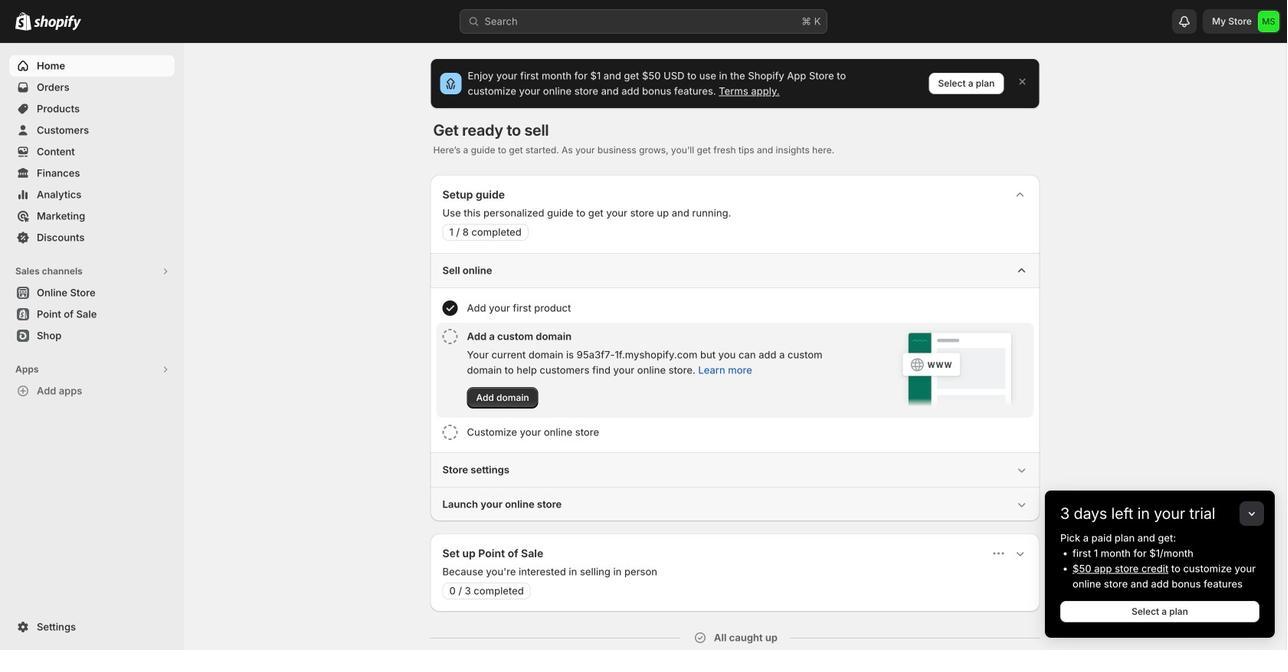 Task type: vqa. For each thing, say whether or not it's contained in the screenshot.
the Guide categories group
yes



Task type: describe. For each thing, give the bounding box(es) containing it.
setup guide region
[[430, 175, 1041, 521]]

mark add a custom domain as done image
[[443, 329, 458, 344]]

sell online group
[[430, 253, 1041, 452]]

add a custom domain group
[[437, 323, 1035, 418]]

shopify image
[[15, 12, 31, 30]]

guide categories group
[[430, 253, 1041, 521]]

my store image
[[1259, 11, 1280, 32]]



Task type: locate. For each thing, give the bounding box(es) containing it.
mark add your first product as not done image
[[443, 301, 458, 316]]

customize your online store group
[[437, 419, 1035, 446]]

add your first product group
[[437, 294, 1035, 322]]

shopify image
[[34, 15, 81, 30]]

mark customize your online store as done image
[[443, 425, 458, 440]]



